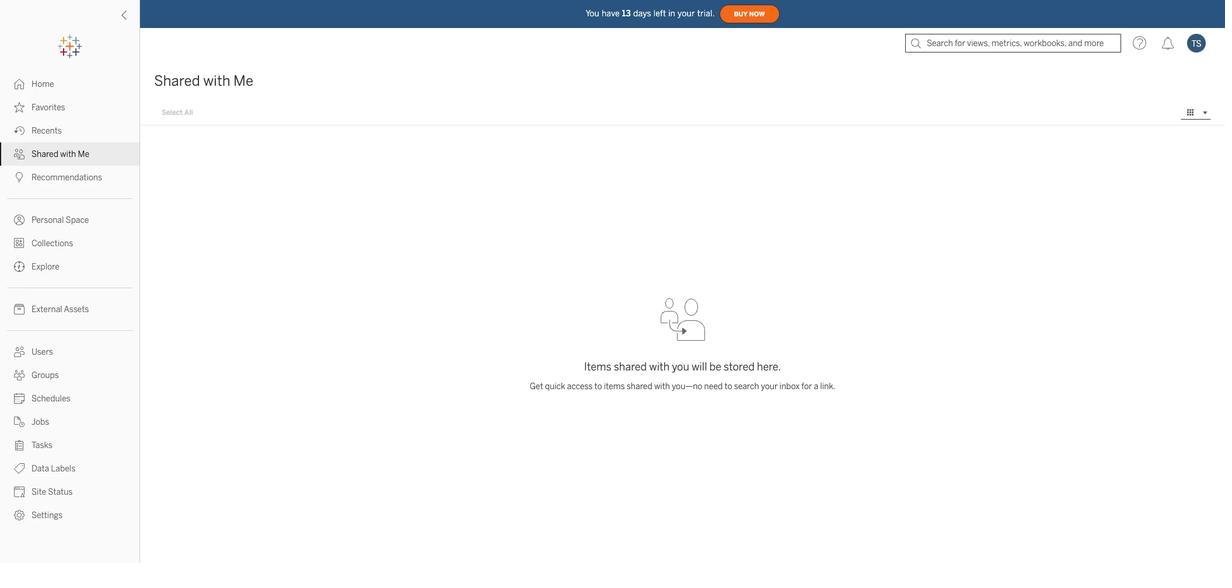 Task type: locate. For each thing, give the bounding box(es) containing it.
0 vertical spatial shared
[[154, 72, 200, 89]]

me inside 'link'
[[78, 149, 89, 159]]

1 horizontal spatial shared
[[154, 72, 200, 89]]

assets
[[64, 305, 89, 315]]

personal
[[32, 215, 64, 225]]

be
[[710, 361, 722, 374]]

your down here.
[[761, 382, 778, 392]]

1 vertical spatial me
[[78, 149, 89, 159]]

13
[[622, 8, 631, 18]]

get
[[530, 382, 543, 392]]

days
[[633, 8, 651, 18]]

left
[[654, 8, 666, 18]]

1 horizontal spatial your
[[761, 382, 778, 392]]

select all
[[162, 109, 193, 117]]

1 horizontal spatial to
[[725, 382, 732, 392]]

0 horizontal spatial me
[[78, 149, 89, 159]]

0 horizontal spatial to
[[595, 382, 602, 392]]

shared with me
[[154, 72, 253, 89], [32, 149, 89, 159]]

home
[[32, 79, 54, 89]]

you
[[672, 361, 690, 374]]

with
[[203, 72, 230, 89], [60, 149, 76, 159], [649, 361, 670, 374], [654, 382, 670, 392]]

me
[[234, 72, 253, 89], [78, 149, 89, 159]]

shared with me up recommendations
[[32, 149, 89, 159]]

explore
[[32, 262, 59, 272]]

your right in at top
[[678, 8, 695, 18]]

site status
[[32, 488, 73, 497]]

1 vertical spatial shared with me
[[32, 149, 89, 159]]

1 horizontal spatial shared with me
[[154, 72, 253, 89]]

external assets link
[[0, 298, 140, 321]]

shared up select all button
[[154, 72, 200, 89]]

items
[[584, 361, 612, 374]]

shared with me up 'all'
[[154, 72, 253, 89]]

personal space
[[32, 215, 89, 225]]

buy now button
[[720, 5, 780, 23]]

shared
[[154, 72, 200, 89], [32, 149, 58, 159]]

quick
[[545, 382, 565, 392]]

to
[[595, 382, 602, 392], [725, 382, 732, 392]]

recommendations
[[32, 173, 102, 183]]

with inside 'link'
[[60, 149, 76, 159]]

groups
[[32, 371, 59, 381]]

to left "items"
[[595, 382, 602, 392]]

shared up "items"
[[614, 361, 647, 374]]

1 vertical spatial shared
[[32, 149, 58, 159]]

schedules link
[[0, 387, 140, 410]]

in
[[669, 8, 676, 18]]

personal space link
[[0, 208, 140, 232]]

0 horizontal spatial shared
[[32, 149, 58, 159]]

shared with me link
[[0, 142, 140, 166]]

will
[[692, 361, 707, 374]]

to right need
[[725, 382, 732, 392]]

buy
[[734, 10, 748, 18]]

settings
[[32, 511, 63, 521]]

0 vertical spatial shared
[[614, 361, 647, 374]]

your
[[678, 8, 695, 18], [761, 382, 778, 392]]

shared right "items"
[[627, 382, 653, 392]]

now
[[750, 10, 765, 18]]

all
[[184, 109, 193, 117]]

0 horizontal spatial shared with me
[[32, 149, 89, 159]]

0 horizontal spatial your
[[678, 8, 695, 18]]

trial.
[[698, 8, 715, 18]]

tasks link
[[0, 434, 140, 457]]

jobs link
[[0, 410, 140, 434]]

0 vertical spatial me
[[234, 72, 253, 89]]

shared
[[614, 361, 647, 374], [627, 382, 653, 392]]

users
[[32, 347, 53, 357]]

users link
[[0, 340, 140, 364]]

1 vertical spatial your
[[761, 382, 778, 392]]

data labels link
[[0, 457, 140, 481]]

1 horizontal spatial me
[[234, 72, 253, 89]]

recents link
[[0, 119, 140, 142]]

you
[[586, 8, 600, 18]]

here.
[[757, 361, 781, 374]]

shared down recents
[[32, 149, 58, 159]]



Task type: vqa. For each thing, say whether or not it's contained in the screenshot.
"users" link
yes



Task type: describe. For each thing, give the bounding box(es) containing it.
items shared with you will be stored here.
[[584, 361, 781, 374]]

recents
[[32, 126, 62, 136]]

external assets
[[32, 305, 89, 315]]

shared with me inside 'link'
[[32, 149, 89, 159]]

Search for views, metrics, workbooks, and more text field
[[906, 34, 1122, 53]]

recommendations link
[[0, 166, 140, 189]]

you—no
[[672, 382, 703, 392]]

site status link
[[0, 481, 140, 504]]

have
[[602, 8, 620, 18]]

link.
[[820, 382, 836, 392]]

schedules
[[32, 394, 70, 404]]

stored
[[724, 361, 755, 374]]

for
[[802, 382, 812, 392]]

items
[[604, 382, 625, 392]]

data labels
[[32, 464, 75, 474]]

2 to from the left
[[725, 382, 732, 392]]

home link
[[0, 72, 140, 96]]

inbox
[[780, 382, 800, 392]]

shared inside shared with me 'link'
[[32, 149, 58, 159]]

external
[[32, 305, 62, 315]]

site
[[32, 488, 46, 497]]

1 vertical spatial shared
[[627, 382, 653, 392]]

collections
[[32, 239, 73, 249]]

grid view image
[[1186, 107, 1196, 118]]

main navigation. press the up and down arrow keys to access links. element
[[0, 72, 140, 527]]

collections link
[[0, 232, 140, 255]]

select
[[162, 109, 183, 117]]

labels
[[51, 464, 75, 474]]

jobs
[[32, 417, 49, 427]]

data
[[32, 464, 49, 474]]

need
[[704, 382, 723, 392]]

you have 13 days left in your trial.
[[586, 8, 715, 18]]

space
[[66, 215, 89, 225]]

0 vertical spatial your
[[678, 8, 695, 18]]

get quick access to items shared with you—no need to search your inbox for a link.
[[530, 382, 836, 392]]

favorites link
[[0, 96, 140, 119]]

status
[[48, 488, 73, 497]]

a
[[814, 382, 819, 392]]

1 to from the left
[[595, 382, 602, 392]]

settings link
[[0, 504, 140, 527]]

access
[[567, 382, 593, 392]]

groups link
[[0, 364, 140, 387]]

navigation panel element
[[0, 35, 140, 527]]

0 vertical spatial shared with me
[[154, 72, 253, 89]]

favorites
[[32, 103, 65, 113]]

explore link
[[0, 255, 140, 279]]

search
[[734, 382, 759, 392]]

select all button
[[154, 106, 201, 120]]

buy now
[[734, 10, 765, 18]]

tasks
[[32, 441, 53, 451]]



